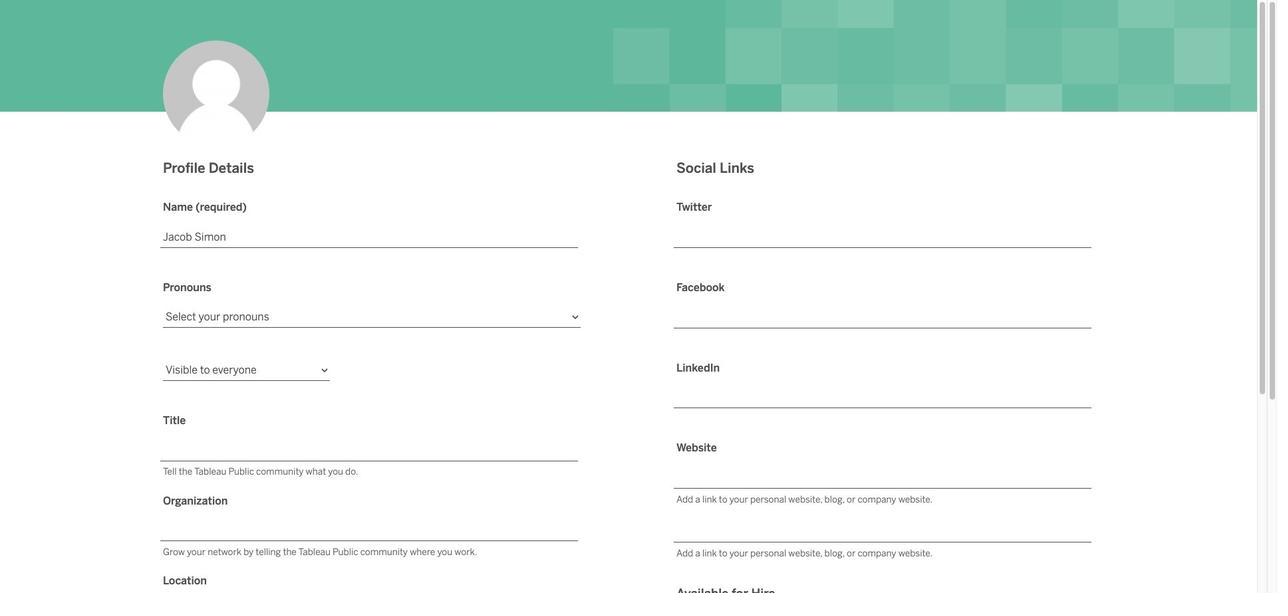 Task type: describe. For each thing, give the bounding box(es) containing it.
Organization field
[[160, 520, 578, 542]]

LinkedIn field
[[674, 387, 1092, 409]]

Name (required) field
[[160, 226, 578, 248]]

Title field
[[160, 440, 578, 462]]

website2 field
[[674, 521, 1092, 543]]



Task type: locate. For each thing, give the bounding box(es) containing it.
Website field
[[674, 467, 1092, 489]]

Facebook field
[[674, 307, 1092, 329]]

dialog
[[0, 0, 1268, 594]]

Twitter field
[[674, 226, 1092, 248]]

go to search image
[[1204, 33, 1252, 49]]

avatar image
[[163, 41, 270, 147], [168, 129, 275, 236]]



Task type: vqa. For each thing, say whether or not it's contained in the screenshot.
avatar
yes



